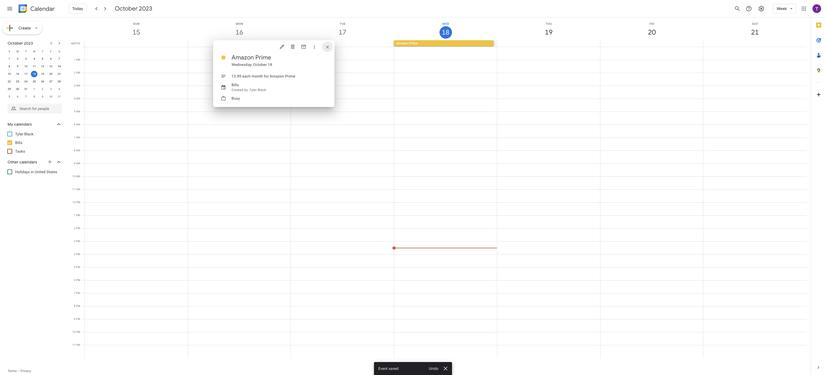 Task type: describe. For each thing, give the bounding box(es) containing it.
4 for 4 pm
[[74, 253, 75, 256]]

22 element
[[6, 79, 13, 85]]

3 am
[[74, 84, 80, 87]]

2 t from the left
[[42, 50, 43, 53]]

pm for 6 pm
[[76, 279, 80, 282]]

united
[[35, 170, 46, 174]]

for
[[264, 74, 269, 79]]

calendar
[[30, 5, 55, 13]]

23
[[16, 80, 19, 83]]

my calendars
[[8, 122, 32, 127]]

pm for 5 pm
[[76, 266, 80, 269]]

mon
[[236, 22, 243, 26]]

12 for 12
[[41, 65, 44, 68]]

pm for 12 pm
[[76, 201, 80, 204]]

2 s from the left
[[58, 50, 60, 53]]

8 am
[[74, 149, 80, 152]]

22
[[8, 80, 11, 83]]

24 element
[[23, 79, 29, 85]]

pm for 2 pm
[[76, 227, 80, 230]]

thu
[[546, 22, 552, 26]]

tyler black
[[15, 132, 33, 137]]

9 for 9 am
[[74, 162, 75, 165]]

4 pm
[[74, 253, 80, 256]]

tyler inside bills created by: tyler black
[[250, 88, 257, 92]]

november 7 element
[[23, 94, 29, 100]]

10 pm
[[72, 331, 80, 334]]

16 link
[[233, 26, 246, 39]]

november 5 element
[[6, 94, 13, 100]]

11 for november 11 element
[[58, 95, 61, 98]]

november 11 element
[[56, 94, 62, 100]]

gmt-
[[71, 42, 77, 45]]

2 pm
[[74, 227, 80, 230]]

23 element
[[14, 79, 21, 85]]

1 horizontal spatial amazon
[[270, 74, 284, 79]]

sat 21
[[751, 22, 759, 37]]

privacy
[[20, 370, 31, 374]]

pm for 8 pm
[[76, 305, 80, 308]]

calendars for my calendars
[[14, 122, 32, 127]]

20 link
[[646, 26, 658, 39]]

0 vertical spatial 2023
[[139, 5, 152, 12]]

12 pm
[[72, 201, 80, 204]]

10 for november 10 element
[[49, 95, 52, 98]]

email event details image
[[301, 44, 306, 50]]

13.99
[[232, 74, 241, 79]]

17 inside grid
[[338, 28, 346, 37]]

20 inside "element"
[[49, 73, 52, 76]]

1 horizontal spatial october
[[115, 5, 138, 12]]

calendar heading
[[29, 5, 55, 13]]

pm for 1 pm
[[76, 214, 80, 217]]

30
[[16, 88, 19, 91]]

prime for amazon prime
[[409, 41, 418, 45]]

24
[[24, 80, 27, 83]]

31
[[24, 88, 27, 91]]

10 for '10' element
[[24, 65, 27, 68]]

1 vertical spatial october
[[8, 41, 23, 46]]

1 am
[[74, 58, 80, 61]]

3 for november 3 element
[[50, 88, 52, 91]]

fri 20
[[648, 22, 655, 37]]

created
[[232, 88, 243, 92]]

8 for 8 am
[[74, 149, 75, 152]]

w
[[33, 50, 35, 53]]

pm for 9 pm
[[76, 318, 80, 321]]

settings menu image
[[758, 5, 765, 12]]

amazon prime row
[[82, 40, 811, 47]]

november 4 element
[[56, 86, 62, 93]]

5 for 5 pm
[[74, 266, 75, 269]]

bills for bills created by: tyler black
[[232, 83, 239, 87]]

12 for 12 pm
[[72, 201, 75, 204]]

13 element
[[48, 63, 54, 70]]

pm for 4 pm
[[76, 253, 80, 256]]

18 cell
[[30, 70, 38, 78]]

18 link
[[439, 26, 452, 39]]

15 link
[[130, 26, 143, 39]]

november 8 element
[[31, 94, 37, 100]]

13.99 each month for amazon prime
[[232, 74, 295, 79]]

21 element
[[56, 71, 62, 77]]

sun 15
[[132, 22, 140, 37]]

row group containing 1
[[5, 55, 63, 101]]

holidays
[[15, 170, 30, 174]]

5 for 5 am
[[74, 110, 75, 113]]

1 s from the left
[[8, 50, 10, 53]]

5 am
[[74, 110, 80, 113]]

18 inside amazon prime wednesday, october 18
[[268, 63, 272, 67]]

29
[[8, 88, 11, 91]]

7 up 14
[[58, 57, 60, 60]]

busy
[[232, 96, 240, 101]]

undo button
[[427, 367, 441, 372]]

21 inside row
[[58, 73, 61, 76]]

wednesday,
[[232, 63, 252, 67]]

7 pm
[[74, 292, 80, 295]]

am for 4 am
[[76, 97, 80, 100]]

6 for november 6 element
[[17, 95, 18, 98]]

1 for 1 am
[[74, 58, 75, 61]]

31 element
[[23, 86, 29, 93]]

mon 16
[[235, 22, 243, 37]]

10 am
[[72, 175, 80, 178]]

1 for the november 1 element
[[33, 88, 35, 91]]

wed
[[442, 22, 449, 26]]

main drawer image
[[7, 5, 13, 12]]

25 element
[[31, 79, 37, 85]]

26 element
[[39, 79, 46, 85]]

1 t from the left
[[25, 50, 27, 53]]

19 inside '19' element
[[41, 73, 44, 76]]

0 vertical spatial 15
[[132, 28, 140, 37]]

Search for people text field
[[11, 104, 59, 114]]

m
[[16, 50, 19, 53]]

1 horizontal spatial october 2023
[[115, 5, 152, 12]]

amazon prime button
[[394, 40, 494, 46]]

3 up '10' element
[[25, 57, 27, 60]]

26
[[41, 80, 44, 83]]

sat
[[752, 22, 758, 26]]

create
[[18, 26, 31, 31]]

6 am
[[74, 123, 80, 126]]

1 pm
[[74, 214, 80, 217]]

10 for 10 pm
[[72, 331, 75, 334]]

4 for november 4 element
[[58, 88, 60, 91]]

event saved
[[378, 367, 399, 372]]

9 for "november 9" element
[[42, 95, 43, 98]]

15 inside october 2023 grid
[[8, 73, 11, 76]]

undo
[[429, 367, 438, 372]]

21 link
[[749, 26, 761, 39]]

row containing 22
[[5, 78, 63, 86]]

2 vertical spatial prime
[[285, 74, 295, 79]]

tue 17
[[338, 22, 346, 37]]

5 for november 5 element
[[9, 95, 10, 98]]

delete event image
[[290, 44, 295, 50]]

14
[[58, 65, 61, 68]]

other
[[8, 160, 18, 165]]

my calendars button
[[1, 120, 67, 129]]

other calendars button
[[1, 158, 67, 167]]

november 10 element
[[48, 94, 54, 100]]

today
[[72, 6, 83, 11]]

wed 18
[[442, 22, 449, 37]]

grid containing 15
[[69, 18, 811, 376]]

1 vertical spatial october 2023
[[8, 41, 33, 46]]

black inside bills created by: tyler black
[[258, 88, 266, 92]]

16 inside row
[[16, 73, 19, 76]]

amazon for amazon prime
[[396, 41, 408, 45]]

november 3 element
[[48, 86, 54, 93]]

05
[[77, 42, 80, 45]]

november 2 element
[[39, 86, 46, 93]]



Task type: locate. For each thing, give the bounding box(es) containing it.
9
[[17, 65, 18, 68], [42, 95, 43, 98], [74, 162, 75, 165], [74, 318, 75, 321]]

1 horizontal spatial 20
[[648, 28, 655, 37]]

6 pm from the top
[[76, 266, 80, 269]]

3
[[25, 57, 27, 60], [74, 84, 75, 87], [50, 88, 52, 91], [74, 240, 75, 243]]

4 down w
[[33, 57, 35, 60]]

1 vertical spatial 12
[[72, 201, 75, 204]]

2023 down create
[[24, 41, 33, 46]]

1 horizontal spatial 18
[[268, 63, 272, 67]]

black inside the my calendars list
[[24, 132, 33, 137]]

week
[[777, 6, 787, 11]]

19 link
[[543, 26, 555, 39]]

1 horizontal spatial bills
[[232, 83, 239, 87]]

1 vertical spatial bills
[[15, 141, 22, 145]]

1 horizontal spatial 16
[[235, 28, 243, 37]]

bills inside bills created by: tyler black
[[232, 83, 239, 87]]

am down 8 am
[[76, 162, 80, 165]]

black
[[258, 88, 266, 92], [24, 132, 33, 137]]

0 vertical spatial tyler
[[250, 88, 257, 92]]

1 vertical spatial 20
[[49, 73, 52, 76]]

1 vertical spatial 18
[[268, 63, 272, 67]]

bills up created
[[232, 83, 239, 87]]

8 pm from the top
[[76, 292, 80, 295]]

0 vertical spatial 19
[[545, 28, 552, 37]]

11 am
[[72, 188, 80, 191]]

privacy link
[[20, 370, 31, 374]]

0 horizontal spatial 21
[[58, 73, 61, 76]]

october up m
[[8, 41, 23, 46]]

1 vertical spatial 19
[[41, 73, 44, 76]]

october 2023 grid
[[5, 48, 63, 101]]

1 horizontal spatial 15
[[132, 28, 140, 37]]

6 down f
[[50, 57, 52, 60]]

tyler inside the my calendars list
[[15, 132, 23, 137]]

2023 up sun
[[139, 5, 152, 12]]

pm for 3 pm
[[76, 240, 80, 243]]

6 for 6 am
[[74, 123, 75, 126]]

black down my calendars dropdown button
[[24, 132, 33, 137]]

pm up 3 pm on the bottom of the page
[[76, 227, 80, 230]]

29 element
[[6, 86, 13, 93]]

9 up the 10 am
[[74, 162, 75, 165]]

0 horizontal spatial black
[[24, 132, 33, 137]]

9 down november 2 element
[[42, 95, 43, 98]]

1 vertical spatial 17
[[24, 73, 27, 76]]

11 down november 4 element
[[58, 95, 61, 98]]

1 vertical spatial calendars
[[19, 160, 37, 165]]

10 down november 3 element
[[49, 95, 52, 98]]

t left w
[[25, 50, 27, 53]]

1 vertical spatial 2023
[[24, 41, 33, 46]]

5 pm
[[74, 266, 80, 269]]

1 horizontal spatial 12
[[72, 201, 75, 204]]

2 down 1 pm
[[74, 227, 75, 230]]

tue
[[340, 22, 346, 26]]

my
[[8, 122, 13, 127]]

pm up 5 pm
[[76, 253, 80, 256]]

am for 3 am
[[76, 84, 80, 87]]

0 vertical spatial october
[[115, 5, 138, 12]]

20 down fri
[[648, 28, 655, 37]]

am for 7 am
[[76, 136, 80, 139]]

10 up 17 element
[[24, 65, 27, 68]]

7 inside november 7 element
[[25, 95, 27, 98]]

18
[[442, 28, 449, 37], [268, 63, 272, 67], [33, 73, 36, 76]]

7 pm from the top
[[76, 279, 80, 282]]

1
[[9, 57, 10, 60], [74, 58, 75, 61], [33, 88, 35, 91], [74, 214, 75, 217]]

None search field
[[0, 102, 67, 114]]

9 up 16 element
[[17, 65, 18, 68]]

11 down 10 pm
[[72, 344, 75, 347]]

17 element
[[23, 71, 29, 77]]

1 down 25 "element" at the top of the page
[[33, 88, 35, 91]]

21
[[751, 28, 759, 37], [58, 73, 61, 76]]

8 up 9 pm
[[74, 305, 75, 308]]

0 vertical spatial october 2023
[[115, 5, 152, 12]]

november 9 element
[[39, 94, 46, 100]]

am up 4 am
[[76, 84, 80, 87]]

tab list
[[811, 18, 826, 361]]

calendars up tyler black
[[14, 122, 32, 127]]

4
[[33, 57, 35, 60], [58, 88, 60, 91], [74, 97, 75, 100], [74, 253, 75, 256]]

am up 12 pm
[[76, 188, 80, 191]]

terms – privacy
[[8, 370, 31, 374]]

0 vertical spatial 21
[[751, 28, 759, 37]]

20 down 13 element
[[49, 73, 52, 76]]

4 am
[[74, 97, 80, 100]]

3 for 3 pm
[[74, 240, 75, 243]]

1 vertical spatial tyler
[[15, 132, 23, 137]]

row group
[[5, 55, 63, 101]]

am for 9 am
[[76, 162, 80, 165]]

1 up 2 am
[[74, 58, 75, 61]]

f
[[50, 50, 52, 53]]

am up 9 am on the top left of the page
[[76, 149, 80, 152]]

am up 6 am
[[76, 110, 80, 113]]

s
[[8, 50, 10, 53], [58, 50, 60, 53]]

0 horizontal spatial 16
[[16, 73, 19, 76]]

12 element
[[39, 63, 46, 70]]

2 horizontal spatial amazon
[[396, 41, 408, 45]]

7 up 8 am
[[74, 136, 75, 139]]

row containing 1
[[5, 55, 63, 63]]

19 down 12 element
[[41, 73, 44, 76]]

tyler down my calendars
[[15, 132, 23, 137]]

am for 5 am
[[76, 110, 80, 113]]

am for 10 am
[[76, 175, 80, 178]]

bills up tasks
[[15, 141, 22, 145]]

5 up 12 element
[[42, 57, 43, 60]]

fri
[[650, 22, 654, 26]]

t
[[25, 50, 27, 53], [42, 50, 43, 53]]

0 horizontal spatial 17
[[24, 73, 27, 76]]

14 element
[[56, 63, 62, 70]]

6 down 5 pm
[[74, 279, 75, 282]]

8 for 8 pm
[[74, 305, 75, 308]]

4 up 5 am
[[74, 97, 75, 100]]

11 pm
[[72, 344, 80, 347]]

19
[[545, 28, 552, 37], [41, 73, 44, 76]]

0 horizontal spatial 20
[[49, 73, 52, 76]]

11 for the 11 element
[[33, 65, 36, 68]]

pm for 11 pm
[[76, 344, 80, 347]]

11 down the 10 am
[[72, 188, 75, 191]]

prime
[[409, 41, 418, 45], [255, 54, 271, 61], [285, 74, 295, 79]]

21 down sat
[[751, 28, 759, 37]]

9 pm
[[74, 318, 80, 321]]

1 horizontal spatial 2023
[[139, 5, 152, 12]]

21 down 14 element at left top
[[58, 73, 61, 76]]

calendars up in at the left of page
[[19, 160, 37, 165]]

0 horizontal spatial october 2023
[[8, 41, 33, 46]]

8 pm
[[74, 305, 80, 308]]

calendar element
[[17, 3, 55, 15]]

3 pm
[[74, 240, 80, 243]]

0 vertical spatial calendars
[[14, 122, 32, 127]]

event
[[378, 367, 388, 372]]

1 horizontal spatial prime
[[285, 74, 295, 79]]

17 link
[[336, 26, 349, 39]]

11 up 18, today element
[[33, 65, 36, 68]]

1 up 15 element
[[9, 57, 10, 60]]

18 inside wed 18
[[442, 28, 449, 37]]

6
[[50, 57, 52, 60], [17, 95, 18, 98], [74, 123, 75, 126], [74, 279, 75, 282]]

2023
[[139, 5, 152, 12], [24, 41, 33, 46]]

october 2023 up m
[[8, 41, 33, 46]]

11 pm from the top
[[76, 331, 80, 334]]

am for 1 am
[[76, 58, 80, 61]]

1 horizontal spatial black
[[258, 88, 266, 92]]

0 vertical spatial bills
[[232, 83, 239, 87]]

0 vertical spatial 16
[[235, 28, 243, 37]]

18 inside cell
[[33, 73, 36, 76]]

16 up 23
[[16, 73, 19, 76]]

19 inside grid
[[545, 28, 552, 37]]

am up 2 am
[[76, 58, 80, 61]]

8 am from the top
[[76, 149, 80, 152]]

3 pm from the top
[[76, 227, 80, 230]]

0 vertical spatial 20
[[648, 28, 655, 37]]

11 element
[[31, 63, 37, 70]]

2 vertical spatial 18
[[33, 73, 36, 76]]

1 vertical spatial amazon
[[232, 54, 254, 61]]

16 element
[[14, 71, 21, 77]]

0 horizontal spatial bills
[[15, 141, 22, 145]]

18, today element
[[31, 71, 37, 77]]

pm up 4 pm
[[76, 240, 80, 243]]

in
[[31, 170, 34, 174]]

4 am from the top
[[76, 97, 80, 100]]

17 down 'tue'
[[338, 28, 346, 37]]

9 pm from the top
[[76, 305, 80, 308]]

2 vertical spatial amazon
[[270, 74, 284, 79]]

amazon inside "amazon prime" button
[[396, 41, 408, 45]]

pm up 1 pm
[[76, 201, 80, 204]]

8 for november 8 element
[[33, 95, 35, 98]]

0 horizontal spatial t
[[25, 50, 27, 53]]

pm down 7 pm
[[76, 305, 80, 308]]

28 element
[[56, 79, 62, 85]]

am for 2 am
[[76, 71, 80, 74]]

bills
[[232, 83, 239, 87], [15, 141, 22, 145]]

10 up 11 pm
[[72, 331, 75, 334]]

pm down 8 pm
[[76, 318, 80, 321]]

amazon prime wednesday, october 18
[[232, 54, 272, 67]]

7 am
[[74, 136, 80, 139]]

2 horizontal spatial october
[[253, 63, 267, 67]]

1 horizontal spatial 19
[[545, 28, 552, 37]]

2 for 2 pm
[[74, 227, 75, 230]]

terms
[[8, 370, 17, 374]]

7 for 7 pm
[[74, 292, 75, 295]]

am
[[76, 58, 80, 61], [76, 71, 80, 74], [76, 84, 80, 87], [76, 97, 80, 100], [76, 110, 80, 113], [76, 123, 80, 126], [76, 136, 80, 139], [76, 149, 80, 152], [76, 162, 80, 165], [76, 175, 80, 178], [76, 188, 80, 191]]

20 element
[[48, 71, 54, 77]]

grid
[[69, 18, 811, 376]]

27
[[49, 80, 52, 83]]

6 down 30 "element"
[[17, 95, 18, 98]]

8 up 15 element
[[9, 65, 10, 68]]

pm
[[76, 201, 80, 204], [76, 214, 80, 217], [76, 227, 80, 230], [76, 240, 80, 243], [76, 253, 80, 256], [76, 266, 80, 269], [76, 279, 80, 282], [76, 292, 80, 295], [76, 305, 80, 308], [76, 318, 80, 321], [76, 331, 80, 334], [76, 344, 80, 347]]

prime inside button
[[409, 41, 418, 45]]

1 horizontal spatial t
[[42, 50, 43, 53]]

am for 6 am
[[76, 123, 80, 126]]

create button
[[2, 22, 42, 35]]

am down 3 am
[[76, 97, 80, 100]]

17 inside 17 element
[[24, 73, 27, 76]]

1 horizontal spatial 17
[[338, 28, 346, 37]]

8 up 9 am on the top left of the page
[[74, 149, 75, 152]]

bills inside the my calendars list
[[15, 141, 22, 145]]

18 down wed
[[442, 28, 449, 37]]

15 down sun
[[132, 28, 140, 37]]

6 down 5 am
[[74, 123, 75, 126]]

10 up 11 am
[[72, 175, 75, 178]]

thu 19
[[545, 22, 552, 37]]

row
[[82, 47, 807, 359], [5, 48, 63, 55], [5, 55, 63, 63], [5, 63, 63, 70], [5, 70, 63, 78], [5, 78, 63, 86], [5, 86, 63, 93], [5, 93, 63, 101]]

october up sun
[[115, 5, 138, 12]]

1 pm from the top
[[76, 201, 80, 204]]

7 down the 31 element
[[25, 95, 27, 98]]

2 am from the top
[[76, 71, 80, 74]]

5 down 29 element at top left
[[9, 95, 10, 98]]

12
[[41, 65, 44, 68], [72, 201, 75, 204]]

pm down 10 pm
[[76, 344, 80, 347]]

bills for bills
[[15, 141, 22, 145]]

november 6 element
[[14, 94, 21, 100]]

1 vertical spatial black
[[24, 132, 33, 137]]

prime inside amazon prime wednesday, october 18
[[255, 54, 271, 61]]

1 am from the top
[[76, 58, 80, 61]]

terms link
[[8, 370, 17, 374]]

21 inside grid
[[751, 28, 759, 37]]

3 down 2 am
[[74, 84, 75, 87]]

states
[[46, 170, 57, 174]]

0 horizontal spatial amazon
[[232, 54, 254, 61]]

0 vertical spatial amazon
[[396, 41, 408, 45]]

am up 3 am
[[76, 71, 80, 74]]

holidays in united states
[[15, 170, 57, 174]]

25
[[33, 80, 36, 83]]

9 am
[[74, 162, 80, 165]]

5
[[42, 57, 43, 60], [9, 95, 10, 98], [74, 110, 75, 113], [74, 266, 75, 269]]

by:
[[244, 88, 249, 92]]

am down 5 am
[[76, 123, 80, 126]]

sun
[[133, 22, 140, 26]]

19 down thu
[[545, 28, 552, 37]]

am up 8 am
[[76, 136, 80, 139]]

16 inside mon 16
[[235, 28, 243, 37]]

0 vertical spatial 18
[[442, 28, 449, 37]]

28
[[58, 80, 61, 83]]

15 element
[[6, 71, 13, 77]]

10 for 10 am
[[72, 175, 75, 178]]

amazon prime
[[396, 41, 418, 45]]

9 up 10 pm
[[74, 318, 75, 321]]

2 horizontal spatial prime
[[409, 41, 418, 45]]

s left m
[[8, 50, 10, 53]]

27 element
[[48, 79, 54, 85]]

4 pm from the top
[[76, 240, 80, 243]]

amazon inside amazon prime wednesday, october 18
[[232, 54, 254, 61]]

5 up 6 am
[[74, 110, 75, 113]]

12 down 11 am
[[72, 201, 75, 204]]

8 down the november 1 element
[[33, 95, 35, 98]]

18 up for
[[268, 63, 272, 67]]

week button
[[773, 2, 796, 15]]

am for 8 am
[[76, 149, 80, 152]]

tasks
[[15, 150, 25, 154]]

today button
[[69, 2, 87, 15]]

october down amazon prime heading on the left of page
[[253, 63, 267, 67]]

1 horizontal spatial 21
[[751, 28, 759, 37]]

month
[[252, 74, 263, 79]]

6 am from the top
[[76, 123, 80, 126]]

18 down the 11 element
[[33, 73, 36, 76]]

tyler right by:
[[250, 88, 257, 92]]

0 horizontal spatial 19
[[41, 73, 44, 76]]

2 up 3 am
[[74, 71, 75, 74]]

row containing 29
[[5, 86, 63, 93]]

11
[[33, 65, 36, 68], [58, 95, 61, 98], [72, 188, 75, 191], [72, 344, 75, 347]]

4 down the 28 element
[[58, 88, 60, 91]]

17
[[338, 28, 346, 37], [24, 73, 27, 76]]

2 vertical spatial october
[[253, 63, 267, 67]]

7 for 7 am
[[74, 136, 75, 139]]

13
[[49, 65, 52, 68]]

5 pm from the top
[[76, 253, 80, 256]]

11 for 11 pm
[[72, 344, 75, 347]]

calendars for other calendars
[[19, 160, 37, 165]]

november 1 element
[[31, 86, 37, 93]]

cell
[[85, 40, 188, 47], [188, 40, 291, 47], [291, 40, 394, 47], [497, 40, 600, 47], [600, 40, 703, 47], [703, 40, 806, 47], [85, 47, 188, 359], [188, 47, 291, 359], [291, 47, 394, 359], [392, 47, 497, 359], [497, 47, 600, 359], [600, 47, 703, 359], [703, 47, 807, 359]]

0 horizontal spatial 12
[[41, 65, 44, 68]]

2 down 26 element
[[42, 88, 43, 91]]

add other calendars image
[[47, 160, 53, 165]]

1 vertical spatial 21
[[58, 73, 61, 76]]

row containing 5
[[5, 93, 63, 101]]

10 element
[[23, 63, 29, 70]]

other calendars
[[8, 160, 37, 165]]

pm for 7 pm
[[76, 292, 80, 295]]

row containing 15
[[5, 70, 63, 78]]

2 inside november 2 element
[[42, 88, 43, 91]]

amazon for amazon prime wednesday, october 18
[[232, 54, 254, 61]]

pm for 10 pm
[[76, 331, 80, 334]]

0 vertical spatial 17
[[338, 28, 346, 37]]

15 up 22
[[8, 73, 11, 76]]

calendars
[[14, 122, 32, 127], [19, 160, 37, 165]]

1 horizontal spatial s
[[58, 50, 60, 53]]

6 pm
[[74, 279, 80, 282]]

gmt-05
[[71, 42, 80, 45]]

11 for 11 am
[[72, 188, 75, 191]]

12 up '19' element
[[41, 65, 44, 68]]

12 inside october 2023 grid
[[41, 65, 44, 68]]

5 am from the top
[[76, 110, 80, 113]]

2 am
[[74, 71, 80, 74]]

1 vertical spatial prime
[[255, 54, 271, 61]]

bills created by: tyler black
[[232, 83, 266, 92]]

october inside amazon prime wednesday, october 18
[[253, 63, 267, 67]]

0 vertical spatial prime
[[409, 41, 418, 45]]

2 horizontal spatial 18
[[442, 28, 449, 37]]

0 horizontal spatial 15
[[8, 73, 11, 76]]

0 horizontal spatial tyler
[[15, 132, 23, 137]]

11 am from the top
[[76, 188, 80, 191]]

pm up the 6 pm
[[76, 266, 80, 269]]

0 horizontal spatial october
[[8, 41, 23, 46]]

2 pm from the top
[[76, 214, 80, 217]]

0 horizontal spatial 2023
[[24, 41, 33, 46]]

3 am from the top
[[76, 84, 80, 87]]

row containing 8
[[5, 63, 63, 70]]

am for 11 am
[[76, 188, 80, 191]]

9 am from the top
[[76, 162, 80, 165]]

october 2023 up sun
[[115, 5, 152, 12]]

1 for 1 pm
[[74, 214, 75, 217]]

t left f
[[42, 50, 43, 53]]

prime for amazon prime wednesday, october 18
[[255, 54, 271, 61]]

2 for november 2 element
[[42, 88, 43, 91]]

tyler
[[250, 88, 257, 92], [15, 132, 23, 137]]

4 up 5 pm
[[74, 253, 75, 256]]

my calendars list
[[1, 130, 67, 156]]

10 am from the top
[[76, 175, 80, 178]]

5 up the 6 pm
[[74, 266, 75, 269]]

0 vertical spatial black
[[258, 88, 266, 92]]

2 for 2 am
[[74, 71, 75, 74]]

30 element
[[14, 86, 21, 93]]

pm down 5 pm
[[76, 279, 80, 282]]

0 horizontal spatial prime
[[255, 54, 271, 61]]

1 vertical spatial 15
[[8, 73, 11, 76]]

1 down 12 pm
[[74, 214, 75, 217]]

row containing s
[[5, 48, 63, 55]]

12 pm from the top
[[76, 344, 80, 347]]

16 down mon
[[235, 28, 243, 37]]

s right f
[[58, 50, 60, 53]]

2 down m
[[17, 57, 18, 60]]

7 for november 7 element
[[25, 95, 27, 98]]

3 up 4 pm
[[74, 240, 75, 243]]

amazon prime heading
[[232, 54, 271, 61]]

7 down the 6 pm
[[74, 292, 75, 295]]

–
[[18, 370, 20, 374]]

0 horizontal spatial s
[[8, 50, 10, 53]]

pm down the 6 pm
[[76, 292, 80, 295]]

7 am from the top
[[76, 136, 80, 139]]

1 horizontal spatial tyler
[[250, 88, 257, 92]]

0 horizontal spatial 18
[[33, 73, 36, 76]]

black down 13.99 each month for amazon prime
[[258, 88, 266, 92]]

9 for 9 pm
[[74, 318, 75, 321]]

4 for 4 am
[[74, 97, 75, 100]]

3 for 3 am
[[74, 84, 75, 87]]

0 vertical spatial 12
[[41, 65, 44, 68]]

6 for 6 pm
[[74, 279, 75, 282]]

pm down 9 pm
[[76, 331, 80, 334]]

17 down '10' element
[[24, 73, 27, 76]]

each
[[242, 74, 251, 79]]

19 element
[[39, 71, 46, 77]]

10 pm from the top
[[76, 318, 80, 321]]

1 vertical spatial 16
[[16, 73, 19, 76]]



Task type: vqa. For each thing, say whether or not it's contained in the screenshot.


